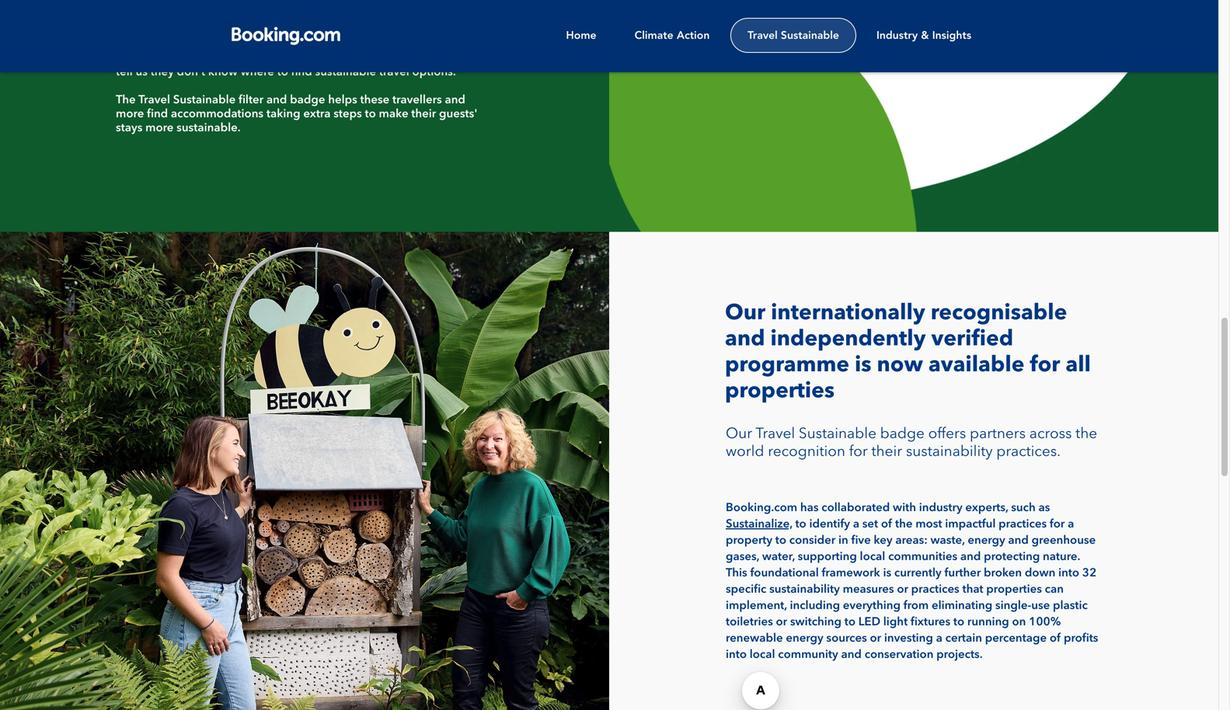 Task type: describe. For each thing, give the bounding box(es) containing it.
according to our research, 76% of travellers say they intend to make more effort to travel more sustainably in the coming year – yet 44% tell us they don't know where to find sustainable travel options.
[[116, 38, 483, 78]]

1 horizontal spatial practices
[[999, 519, 1047, 530]]

sustainalize, link
[[726, 519, 792, 530]]

sustainable for the travel sustainable filter and badge helps these travellers and more find accommodations taking extra steps to make their guests' stays more sustainable.
[[173, 94, 236, 106]]

communities
[[888, 551, 957, 563]]

foundational
[[750, 568, 819, 579]]

the inside to identify a set of the most impactful practices for a property to consider in five key areas: waste, energy and greenhouse gases, water, supporting local communities and protecting nature. this foundational framework is currently further broken down into 32 specific sustainability measures or practices that properties can implement, including everything from eliminating single-use plastic toiletries or switching to led light fixtures to running on 100% renewable energy sources or investing a certain percentage of profits into local community and conservation projects.
[[895, 519, 913, 530]]

to down "sustainably"
[[277, 66, 288, 78]]

with
[[893, 502, 916, 514]]

action
[[677, 29, 710, 42]]

travel sustainable link
[[730, 18, 856, 53]]

investing
[[884, 633, 933, 645]]

0 horizontal spatial a
[[853, 519, 859, 530]]

protecting
[[984, 551, 1040, 563]]

stays
[[116, 122, 142, 134]]

plastic
[[1053, 600, 1088, 612]]

property
[[726, 535, 772, 547]]

including
[[790, 600, 840, 612]]

independently
[[770, 329, 926, 351]]

key
[[874, 535, 893, 547]]

44%
[[450, 52, 475, 64]]

the inside according to our research, 76% of travellers say they intend to make more effort to travel more sustainably in the coming year – yet 44% tell us they don't know where to find sustainable travel options.
[[333, 52, 351, 64]]

currently
[[894, 568, 942, 579]]

badge inside our travel sustainable badge offers partners across the world recognition for their sustainability practices.
[[880, 427, 925, 442]]

is inside our internationally recognisable and independently verified programme is now available for all properties
[[855, 355, 872, 377]]

in inside according to our research, 76% of travellers say they intend to make more effort to travel more sustainably in the coming year – yet 44% tell us they don't know where to find sustainable travel options.
[[321, 52, 330, 64]]

to down has
[[795, 519, 806, 530]]

according
[[116, 38, 171, 50]]

and inside our internationally recognisable and independently verified programme is now available for all properties
[[725, 329, 765, 351]]

supporting
[[798, 551, 857, 563]]

areas:
[[895, 535, 928, 547]]

framework
[[822, 568, 880, 579]]

more down research,
[[226, 52, 254, 64]]

now
[[877, 355, 923, 377]]

these
[[360, 94, 390, 106]]

fixtures
[[911, 617, 950, 628]]

1 vertical spatial travel
[[379, 66, 409, 78]]

of inside according to our research, 76% of travellers say they intend to make more effort to travel more sustainably in the coming year – yet 44% tell us they don't know where to find sustainable travel options.
[[288, 38, 299, 50]]

our for our travel sustainable badge offers partners across the world recognition for their sustainability practices.
[[726, 427, 752, 442]]

to inside the travel sustainable filter and badge helps these travellers and more find accommodations taking extra steps to make their guests' stays more sustainable.
[[365, 108, 376, 120]]

broken
[[984, 568, 1022, 579]]

32
[[1082, 568, 1097, 579]]

recognisable
[[931, 303, 1067, 325]]

options.
[[412, 66, 456, 78]]

sustainable
[[315, 66, 376, 78]]

0 vertical spatial local
[[860, 551, 885, 563]]

1 vertical spatial of
[[881, 519, 892, 530]]

our
[[188, 38, 206, 50]]

our internationally recognisable and independently verified programme is now available for all properties
[[725, 303, 1091, 403]]

partners
[[970, 427, 1026, 442]]

available
[[928, 355, 1024, 377]]

2 horizontal spatial or
[[897, 584, 908, 596]]

2 vertical spatial or
[[870, 633, 881, 645]]

industry
[[919, 502, 963, 514]]

–
[[423, 52, 428, 64]]

0 horizontal spatial practices
[[911, 584, 959, 596]]

helps
[[328, 94, 357, 106]]

booking.com has collaborated with industry experts, such as sustainalize,
[[726, 502, 1050, 530]]

practices.
[[996, 445, 1060, 460]]

to up don't
[[179, 52, 190, 64]]

profits
[[1064, 633, 1098, 645]]

and up protecting
[[1008, 535, 1029, 547]]

this
[[726, 568, 747, 579]]

climate
[[635, 29, 673, 42]]

0 vertical spatial into
[[1058, 568, 1079, 579]]

properties inside to identify a set of the most impactful practices for a property to consider in five key areas: waste, energy and greenhouse gases, water, supporting local communities and protecting nature. this foundational framework is currently further broken down into 32 specific sustainability measures or practices that properties can implement, including everything from eliminating single-use plastic toiletries or switching to led light fixtures to running on 100% renewable energy sources or investing a certain percentage of profits into local community and conservation projects.
[[986, 584, 1042, 596]]

accommodations
[[171, 108, 264, 120]]

more up tell
[[116, 52, 144, 64]]

sustainability inside to identify a set of the most impactful practices for a property to consider in five key areas: waste, energy and greenhouse gases, water, supporting local communities and protecting nature. this foundational framework is currently further broken down into 32 specific sustainability measures or practices that properties can implement, including everything from eliminating single-use plastic toiletries or switching to led light fixtures to running on 100% renewable energy sources or investing a certain percentage of profits into local community and conservation projects.
[[769, 584, 840, 596]]

more right stays
[[145, 122, 174, 134]]

world
[[726, 445, 764, 460]]

on
[[1012, 617, 1026, 628]]

find inside according to our research, 76% of travellers say they intend to make more effort to travel more sustainably in the coming year – yet 44% tell us they don't know where to find sustainable travel options.
[[291, 66, 312, 78]]

to identify a set of the most impactful practices for a property to consider in five key areas: waste, energy and greenhouse gases, water, supporting local communities and protecting nature. this foundational framework is currently further broken down into 32 specific sustainability measures or practices that properties can implement, including everything from eliminating single-use plastic toiletries or switching to led light fixtures to running on 100% renewable energy sources or investing a certain percentage of profits into local community and conservation projects.
[[726, 519, 1098, 661]]

everything
[[843, 600, 901, 612]]

from
[[903, 600, 929, 612]]

that
[[962, 584, 983, 596]]

0 vertical spatial they
[[375, 38, 399, 50]]

toiletries
[[726, 617, 773, 628]]

experts,
[[965, 502, 1008, 514]]

all
[[1066, 355, 1091, 377]]

down
[[1025, 568, 1055, 579]]

our for our internationally recognisable and independently verified programme is now available for all properties
[[725, 303, 765, 325]]

travellers inside the travel sustainable filter and badge helps these travellers and more find accommodations taking extra steps to make their guests' stays more sustainable.
[[392, 94, 442, 106]]

2 horizontal spatial a
[[1068, 519, 1074, 530]]

steps
[[334, 108, 362, 120]]

0 horizontal spatial local
[[750, 649, 775, 661]]

sustainability inside our travel sustainable badge offers partners across the world recognition for their sustainability practices.
[[906, 445, 993, 460]]

five
[[851, 535, 871, 547]]

yet
[[431, 52, 447, 64]]

collaborated
[[822, 502, 890, 514]]

nature.
[[1043, 551, 1080, 563]]

home link
[[549, 18, 614, 53]]

76%
[[260, 38, 285, 50]]

is inside to identify a set of the most impactful practices for a property to consider in five key areas: waste, energy and greenhouse gases, water, supporting local communities and protecting nature. this foundational framework is currently further broken down into 32 specific sustainability measures or practices that properties can implement, including everything from eliminating single-use plastic toiletries or switching to led light fixtures to running on 100% renewable energy sources or investing a certain percentage of profits into local community and conservation projects.
[[883, 568, 891, 579]]

don't
[[177, 66, 205, 78]]

0 horizontal spatial into
[[726, 649, 747, 661]]

climate action link
[[617, 18, 727, 53]]

the
[[116, 94, 136, 106]]

to up water,
[[775, 535, 786, 547]]

booking.com_131021_flat_451.jpg image
[[0, 232, 609, 710]]

home
[[566, 29, 596, 42]]

to left our
[[174, 38, 185, 50]]

and up taking
[[266, 94, 287, 106]]

guests'
[[439, 108, 477, 120]]

led
[[858, 617, 880, 628]]

programme
[[725, 355, 849, 377]]

switching
[[790, 617, 842, 628]]



Task type: vqa. For each thing, say whether or not it's contained in the screenshot.
Our Travel Sustainable badge offers partners across the world recognition for their sustainability practices.'s Travel
yes



Task type: locate. For each thing, give the bounding box(es) containing it.
such
[[1011, 502, 1036, 514]]

or
[[897, 584, 908, 596], [776, 617, 787, 628], [870, 633, 881, 645]]

travel for the travel sustainable filter and badge helps these travellers and more find accommodations taking extra steps to make their guests' stays more sustainable.
[[138, 94, 170, 106]]

0 vertical spatial or
[[897, 584, 908, 596]]

filter
[[239, 94, 264, 106]]

0 horizontal spatial travellers
[[302, 38, 352, 50]]

sustainability up including
[[769, 584, 840, 596]]

badge
[[290, 94, 325, 106], [880, 427, 925, 442]]

in up sustainable
[[321, 52, 330, 64]]

or down implement,
[[776, 617, 787, 628]]

a
[[853, 519, 859, 530], [1068, 519, 1074, 530], [936, 633, 942, 645]]

1 vertical spatial sustainability
[[769, 584, 840, 596]]

in inside to identify a set of the most impactful practices for a property to consider in five key areas: waste, energy and greenhouse gases, water, supporting local communities and protecting nature. this foundational framework is currently further broken down into 32 specific sustainability measures or practices that properties can implement, including everything from eliminating single-use plastic toiletries or switching to led light fixtures to running on 100% renewable energy sources or investing a certain percentage of profits into local community and conservation projects.
[[838, 535, 848, 547]]

2 vertical spatial for
[[1050, 519, 1065, 530]]

find
[[291, 66, 312, 78], [147, 108, 168, 120]]

recognition
[[768, 445, 845, 460]]

of up "sustainably"
[[288, 38, 299, 50]]

eliminating
[[932, 600, 992, 612]]

practices down such
[[999, 519, 1047, 530]]

0 horizontal spatial find
[[147, 108, 168, 120]]

0 horizontal spatial travel
[[193, 52, 223, 64]]

sustainable inside our travel sustainable badge offers partners across the world recognition for their sustainability practices.
[[799, 427, 876, 442]]

0 vertical spatial sustainability
[[906, 445, 993, 460]]

a down fixtures
[[936, 633, 942, 645]]

of
[[288, 38, 299, 50], [881, 519, 892, 530], [1050, 633, 1061, 645]]

0 horizontal spatial badge
[[290, 94, 325, 106]]

1 horizontal spatial is
[[883, 568, 891, 579]]

of down 100%
[[1050, 633, 1061, 645]]

or up from
[[897, 584, 908, 596]]

travel sustainable
[[748, 29, 839, 42]]

1 horizontal spatial travel
[[379, 66, 409, 78]]

or down led
[[870, 633, 881, 645]]

booking_com_logotype_aug2020_white.png image
[[228, 23, 347, 46]]

in
[[321, 52, 330, 64], [838, 535, 848, 547]]

0 vertical spatial find
[[291, 66, 312, 78]]

1 vertical spatial travellers
[[392, 94, 442, 106]]

our
[[725, 303, 765, 325], [726, 427, 752, 442]]

1 vertical spatial travel
[[138, 94, 170, 106]]

year
[[397, 52, 420, 64]]

they down the effort
[[150, 66, 174, 78]]

industry & insights
[[876, 29, 971, 42]]

1 vertical spatial properties
[[986, 584, 1042, 596]]

0 vertical spatial practices
[[999, 519, 1047, 530]]

0 vertical spatial energy
[[968, 535, 1005, 547]]

1 vertical spatial is
[[883, 568, 891, 579]]

sustainably
[[257, 52, 318, 64]]

tell
[[116, 66, 133, 78]]

make up 44%
[[453, 38, 483, 50]]

intend
[[401, 38, 436, 50]]

extra
[[303, 108, 331, 120]]

travel down the year
[[379, 66, 409, 78]]

and
[[266, 94, 287, 106], [445, 94, 465, 106], [725, 329, 765, 351], [1008, 535, 1029, 547], [960, 551, 981, 563], [841, 649, 862, 661]]

and up programme
[[725, 329, 765, 351]]

travel down our
[[193, 52, 223, 64]]

badge left offers
[[880, 427, 925, 442]]

0 vertical spatial for
[[1030, 355, 1060, 377]]

1 horizontal spatial find
[[291, 66, 312, 78]]

sustainalize,
[[726, 519, 792, 530]]

travel inside the travel sustainable filter and badge helps these travellers and more find accommodations taking extra steps to make their guests' stays more sustainable.
[[138, 94, 170, 106]]

1 vertical spatial make
[[379, 108, 408, 120]]

badge inside the travel sustainable filter and badge helps these travellers and more find accommodations taking extra steps to make their guests' stays more sustainable.
[[290, 94, 325, 106]]

know
[[208, 66, 238, 78]]

conservation
[[865, 649, 934, 661]]

more up stays
[[116, 108, 144, 120]]

the inside our travel sustainable badge offers partners across the world recognition for their sustainability practices.
[[1076, 427, 1097, 442]]

1 vertical spatial sustainable
[[173, 94, 236, 106]]

1 vertical spatial for
[[849, 445, 868, 460]]

can
[[1045, 584, 1064, 596]]

say
[[355, 38, 372, 50]]

0 vertical spatial travel
[[193, 52, 223, 64]]

1 horizontal spatial their
[[871, 445, 902, 460]]

our up world
[[726, 427, 752, 442]]

local down key
[[860, 551, 885, 563]]

0 horizontal spatial sustainability
[[769, 584, 840, 596]]

travel right the
[[138, 94, 170, 106]]

1 horizontal spatial sustainability
[[906, 445, 993, 460]]

1 vertical spatial practices
[[911, 584, 959, 596]]

travel right action
[[748, 29, 778, 42]]

water,
[[762, 551, 795, 563]]

into down renewable
[[726, 649, 747, 661]]

they up 'coming'
[[375, 38, 399, 50]]

taking
[[266, 108, 300, 120]]

is
[[855, 355, 872, 377], [883, 568, 891, 579]]

they
[[375, 38, 399, 50], [150, 66, 174, 78]]

sustainability down offers
[[906, 445, 993, 460]]

1 vertical spatial our
[[726, 427, 752, 442]]

travel
[[748, 29, 778, 42], [138, 94, 170, 106], [756, 427, 795, 442]]

0 horizontal spatial in
[[321, 52, 330, 64]]

for inside to identify a set of the most impactful practices for a property to consider in five key areas: waste, energy and greenhouse gases, water, supporting local communities and protecting nature. this foundational framework is currently further broken down into 32 specific sustainability measures or practices that properties can implement, including everything from eliminating single-use plastic toiletries or switching to led light fixtures to running on 100% renewable energy sources or investing a certain percentage of profits into local community and conservation projects.
[[1050, 519, 1065, 530]]

sustainable for our travel sustainable badge offers partners across the world recognition for their sustainability practices.
[[799, 427, 876, 442]]

their inside our travel sustainable badge offers partners across the world recognition for their sustainability practices.
[[871, 445, 902, 460]]

sustainable inside the travel sustainable filter and badge helps these travellers and more find accommodations taking extra steps to make their guests' stays more sustainable.
[[173, 94, 236, 106]]

for inside our internationally recognisable and independently verified programme is now available for all properties
[[1030, 355, 1060, 377]]

sustainable
[[781, 29, 839, 42], [173, 94, 236, 106], [799, 427, 876, 442]]

further
[[944, 568, 981, 579]]

of right set
[[881, 519, 892, 530]]

0 horizontal spatial their
[[411, 108, 436, 120]]

for inside our travel sustainable badge offers partners across the world recognition for their sustainability practices.
[[849, 445, 868, 460]]

travel up world
[[756, 427, 795, 442]]

properties down programme
[[725, 381, 835, 403]]

1 vertical spatial into
[[726, 649, 747, 661]]

1 horizontal spatial a
[[936, 633, 942, 645]]

industry
[[876, 29, 918, 42]]

implement,
[[726, 600, 787, 612]]

verified
[[931, 329, 1013, 351]]

climate action
[[635, 29, 710, 42]]

specific
[[726, 584, 766, 596]]

2 vertical spatial the
[[895, 519, 913, 530]]

a left set
[[853, 519, 859, 530]]

0 horizontal spatial is
[[855, 355, 872, 377]]

to
[[174, 38, 185, 50], [439, 38, 450, 50], [179, 52, 190, 64], [277, 66, 288, 78], [365, 108, 376, 120], [795, 519, 806, 530], [775, 535, 786, 547], [844, 617, 856, 628], [953, 617, 964, 628]]

1 vertical spatial their
[[871, 445, 902, 460]]

across
[[1029, 427, 1072, 442]]

2 vertical spatial travel
[[756, 427, 795, 442]]

travel
[[193, 52, 223, 64], [379, 66, 409, 78]]

find down us
[[147, 108, 168, 120]]

properties up single-
[[986, 584, 1042, 596]]

0 horizontal spatial they
[[150, 66, 174, 78]]

make inside according to our research, 76% of travellers say they intend to make more effort to travel more sustainably in the coming year – yet 44% tell us they don't know where to find sustainable travel options.
[[453, 38, 483, 50]]

the right across in the bottom of the page
[[1076, 427, 1097, 442]]

2 horizontal spatial the
[[1076, 427, 1097, 442]]

to up yet
[[439, 38, 450, 50]]

their left the guests'
[[411, 108, 436, 120]]

the up sustainable
[[333, 52, 351, 64]]

1 vertical spatial local
[[750, 649, 775, 661]]

badge up extra
[[290, 94, 325, 106]]

certain
[[945, 633, 982, 645]]

their
[[411, 108, 436, 120], [871, 445, 902, 460]]

waste,
[[931, 535, 965, 547]]

0 vertical spatial in
[[321, 52, 330, 64]]

0 vertical spatial badge
[[290, 94, 325, 106]]

0 vertical spatial sustainable
[[781, 29, 839, 42]]

our inside our travel sustainable badge offers partners across the world recognition for their sustainability practices.
[[726, 427, 752, 442]]

community
[[778, 649, 838, 661]]

1 horizontal spatial into
[[1058, 568, 1079, 579]]

2 vertical spatial of
[[1050, 633, 1061, 645]]

light
[[883, 617, 908, 628]]

in left the five
[[838, 535, 848, 547]]

1 vertical spatial in
[[838, 535, 848, 547]]

0 vertical spatial travel
[[748, 29, 778, 42]]

the
[[333, 52, 351, 64], [1076, 427, 1097, 442], [895, 519, 913, 530]]

local down renewable
[[750, 649, 775, 661]]

single-
[[995, 600, 1031, 612]]

1 horizontal spatial or
[[870, 633, 881, 645]]

for right recognition
[[849, 445, 868, 460]]

0 vertical spatial is
[[855, 355, 872, 377]]

2 vertical spatial sustainable
[[799, 427, 876, 442]]

into down nature.
[[1058, 568, 1079, 579]]

most
[[916, 519, 942, 530]]

industry & insights link
[[859, 18, 988, 53]]

impactful
[[945, 519, 996, 530]]

for left all
[[1030, 355, 1060, 377]]

is up the measures on the bottom right of the page
[[883, 568, 891, 579]]

0 vertical spatial travellers
[[302, 38, 352, 50]]

1 horizontal spatial energy
[[968, 535, 1005, 547]]

0 vertical spatial their
[[411, 108, 436, 120]]

1 horizontal spatial properties
[[986, 584, 1042, 596]]

make
[[453, 38, 483, 50], [379, 108, 408, 120]]

gases,
[[726, 551, 759, 563]]

their up with at the bottom of the page
[[871, 445, 902, 460]]

to down eliminating
[[953, 617, 964, 628]]

0 horizontal spatial make
[[379, 108, 408, 120]]

energy down impactful
[[968, 535, 1005, 547]]

0 horizontal spatial the
[[333, 52, 351, 64]]

and down sources
[[841, 649, 862, 661]]

1 horizontal spatial they
[[375, 38, 399, 50]]

travel for our travel sustainable badge offers partners across the world recognition for their sustainability practices.
[[756, 427, 795, 442]]

has
[[800, 502, 819, 514]]

is down "independently"
[[855, 355, 872, 377]]

make inside the travel sustainable filter and badge helps these travellers and more find accommodations taking extra steps to make their guests' stays more sustainable.
[[379, 108, 408, 120]]

our up programme
[[725, 303, 765, 325]]

1 horizontal spatial travellers
[[392, 94, 442, 106]]

travellers up sustainable
[[302, 38, 352, 50]]

0 horizontal spatial energy
[[786, 633, 823, 645]]

projects.
[[936, 649, 983, 661]]

0 horizontal spatial of
[[288, 38, 299, 50]]

where
[[241, 66, 274, 78]]

0 horizontal spatial or
[[776, 617, 787, 628]]

1 vertical spatial they
[[150, 66, 174, 78]]

travel inside our travel sustainable badge offers partners across the world recognition for their sustainability practices.
[[756, 427, 795, 442]]

1 horizontal spatial make
[[453, 38, 483, 50]]

travellers
[[302, 38, 352, 50], [392, 94, 442, 106]]

practices down currently
[[911, 584, 959, 596]]

1 vertical spatial badge
[[880, 427, 925, 442]]

sustainability
[[906, 445, 993, 460], [769, 584, 840, 596]]

1 horizontal spatial in
[[838, 535, 848, 547]]

and up further
[[960, 551, 981, 563]]

0 vertical spatial make
[[453, 38, 483, 50]]

a up greenhouse
[[1068, 519, 1074, 530]]

1 vertical spatial or
[[776, 617, 787, 628]]

1 vertical spatial the
[[1076, 427, 1097, 442]]

1 horizontal spatial badge
[[880, 427, 925, 442]]

0 horizontal spatial properties
[[725, 381, 835, 403]]

properties inside our internationally recognisable and independently verified programme is now available for all properties
[[725, 381, 835, 403]]

sources
[[826, 633, 867, 645]]

insights
[[932, 29, 971, 42]]

for
[[1030, 355, 1060, 377], [849, 445, 868, 460], [1050, 519, 1065, 530]]

2 horizontal spatial of
[[1050, 633, 1061, 645]]

to up sources
[[844, 617, 856, 628]]

our travel sustainable badge offers partners across the world recognition for their sustainability practices.
[[726, 427, 1097, 460]]

identify
[[809, 519, 850, 530]]

1 horizontal spatial local
[[860, 551, 885, 563]]

travellers down options.
[[392, 94, 442, 106]]

for for all
[[1030, 355, 1060, 377]]

for for their
[[849, 445, 868, 460]]

0 vertical spatial of
[[288, 38, 299, 50]]

the down with at the bottom of the page
[[895, 519, 913, 530]]

sustainable.
[[177, 122, 241, 134]]

our inside our internationally recognisable and independently verified programme is now available for all properties
[[725, 303, 765, 325]]

find inside the travel sustainable filter and badge helps these travellers and more find accommodations taking extra steps to make their guests' stays more sustainable.
[[147, 108, 168, 120]]

1 horizontal spatial the
[[895, 519, 913, 530]]

travellers inside according to our research, 76% of travellers say they intend to make more effort to travel more sustainably in the coming year – yet 44% tell us they don't know where to find sustainable travel options.
[[302, 38, 352, 50]]

for up greenhouse
[[1050, 519, 1065, 530]]

&
[[921, 29, 929, 42]]

1 vertical spatial energy
[[786, 633, 823, 645]]

and up the guests'
[[445, 94, 465, 106]]

0 vertical spatial properties
[[725, 381, 835, 403]]

use
[[1031, 600, 1050, 612]]

0 vertical spatial the
[[333, 52, 351, 64]]

find down "sustainably"
[[291, 66, 312, 78]]

to down these
[[365, 108, 376, 120]]

1 vertical spatial find
[[147, 108, 168, 120]]

energy up community
[[786, 633, 823, 645]]

make down these
[[379, 108, 408, 120]]

as
[[1039, 502, 1050, 514]]

0 vertical spatial our
[[725, 303, 765, 325]]

1 horizontal spatial of
[[881, 519, 892, 530]]

their inside the travel sustainable filter and badge helps these travellers and more find accommodations taking extra steps to make their guests' stays more sustainable.
[[411, 108, 436, 120]]

100%
[[1029, 617, 1061, 628]]

coming
[[354, 52, 394, 64]]



